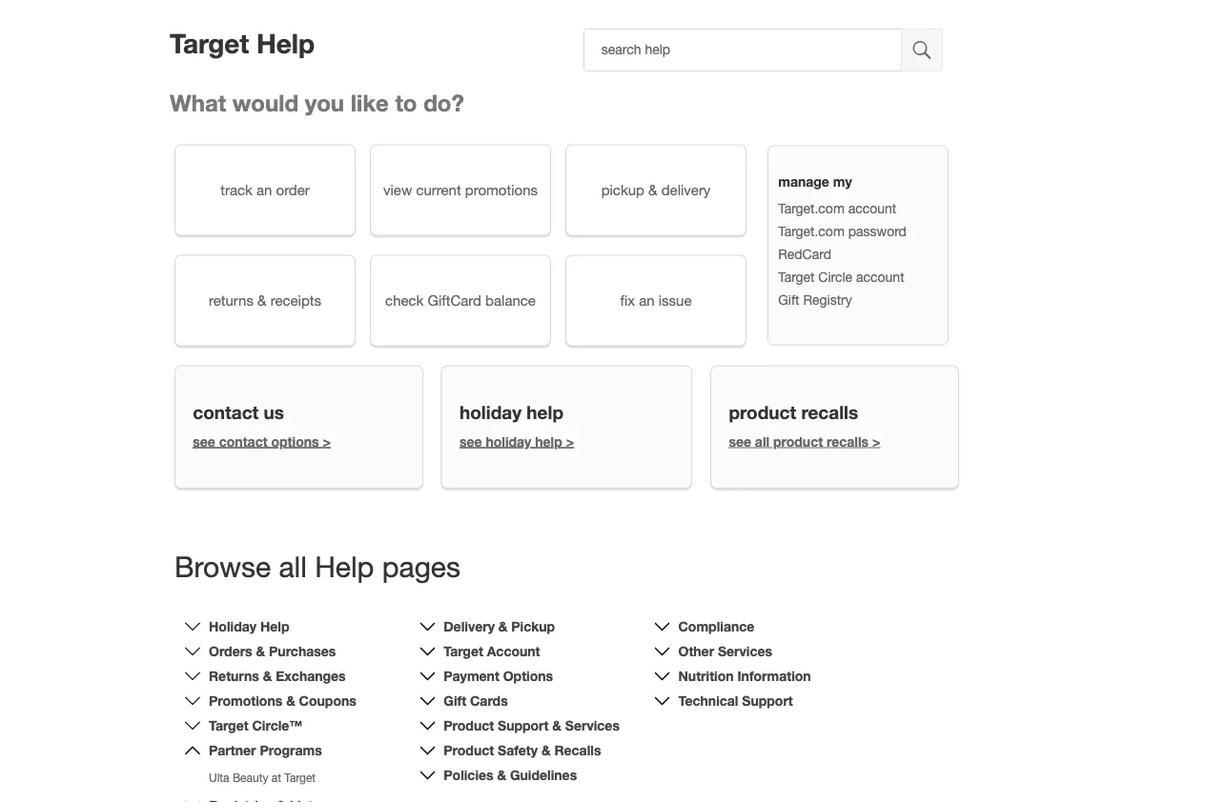 Task type: vqa. For each thing, say whether or not it's contained in the screenshot.
Sandwich
no



Task type: describe. For each thing, give the bounding box(es) containing it.
promotions & coupons link
[[209, 693, 356, 709]]

& for coupons
[[286, 693, 295, 709]]

purchases
[[269, 644, 336, 660]]

registry
[[803, 292, 852, 308]]

& up 'guidelines' on the bottom of page
[[541, 743, 551, 759]]

see all product recalls > link
[[729, 434, 880, 450]]

support for technical
[[742, 693, 793, 709]]

partner
[[209, 743, 256, 759]]

us
[[264, 402, 284, 423]]

balance
[[485, 292, 536, 309]]

technical support
[[678, 693, 793, 709]]

product support & services
[[444, 718, 620, 734]]

policies & guidelines link
[[444, 768, 577, 784]]

account
[[487, 644, 540, 660]]

my
[[833, 174, 852, 190]]

other
[[678, 644, 714, 660]]

coupons
[[299, 693, 356, 709]]

help for target help
[[256, 27, 315, 59]]

& for pickup
[[498, 619, 508, 635]]

> for help
[[566, 434, 574, 450]]

ulta
[[209, 772, 229, 785]]

target circle account link
[[778, 269, 904, 285]]

manage
[[778, 174, 829, 190]]

redcard link
[[778, 246, 831, 262]]

target circle™ link
[[209, 718, 303, 734]]

track an order link
[[174, 144, 356, 236]]

pickup
[[511, 619, 555, 635]]

target circle™
[[209, 718, 303, 734]]

gift inside target.com account target.com password redcard target circle account gift registry
[[778, 292, 799, 308]]

see all product recalls >
[[729, 434, 880, 450]]

circle™
[[252, 718, 303, 734]]

check giftcard balance link
[[370, 255, 551, 346]]

target account link
[[444, 644, 540, 660]]

nutrition
[[678, 669, 734, 684]]

see contact options > link
[[193, 434, 331, 450]]

cards
[[470, 693, 508, 709]]

gift registry link
[[778, 292, 852, 308]]

recalls
[[554, 743, 601, 759]]

circle
[[818, 269, 852, 285]]

to
[[395, 89, 417, 116]]

1 target.com from the top
[[778, 200, 845, 216]]

all for see
[[755, 434, 770, 450]]

2 target.com from the top
[[778, 223, 845, 239]]

returns & exchanges link
[[209, 669, 346, 684]]

browse all help pages
[[174, 550, 460, 583]]

other services
[[678, 644, 772, 660]]

target account
[[444, 644, 540, 660]]

information
[[737, 669, 811, 684]]

product support & services link
[[444, 718, 620, 734]]

target right at
[[284, 772, 316, 785]]

check giftcard balance
[[385, 292, 536, 309]]

fix an issue
[[620, 292, 692, 309]]

1 vertical spatial help
[[315, 550, 374, 583]]

at
[[272, 772, 281, 785]]

target help
[[170, 27, 315, 59]]

browse
[[174, 550, 271, 583]]

delivery
[[661, 182, 711, 198]]

receipts
[[270, 292, 321, 309]]

pickup
[[601, 182, 644, 198]]

pages
[[382, 550, 460, 583]]

track
[[220, 182, 252, 198]]

target for target help
[[170, 27, 249, 59]]

policies & guidelines
[[444, 768, 577, 784]]

help for holiday help
[[260, 619, 289, 635]]

view current promotions
[[383, 182, 538, 198]]

& for exchanges
[[263, 669, 272, 684]]

0 vertical spatial contact
[[193, 402, 259, 423]]

payment
[[444, 669, 499, 684]]

& up the recalls
[[552, 718, 562, 734]]

payment options link
[[444, 669, 553, 684]]

technical support link
[[678, 693, 793, 709]]

returns & receipts link
[[174, 255, 356, 346]]

0 vertical spatial holiday
[[460, 402, 522, 423]]

exchanges
[[276, 669, 346, 684]]

all for browse
[[279, 550, 307, 583]]

product recalls
[[729, 402, 858, 423]]

gift cards
[[444, 693, 508, 709]]

& for guidelines
[[497, 768, 506, 784]]

target.com password link
[[778, 223, 907, 239]]

password
[[848, 223, 907, 239]]

target for target account
[[444, 644, 483, 660]]

issue
[[659, 292, 692, 309]]

orders
[[209, 644, 252, 660]]

> for us
[[323, 434, 331, 450]]

programs
[[260, 743, 322, 759]]

orders & purchases link
[[209, 644, 336, 660]]



Task type: locate. For each thing, give the bounding box(es) containing it.
search help text field
[[583, 29, 902, 72]]

see contact options >
[[193, 434, 331, 450]]

0 vertical spatial recalls
[[801, 402, 858, 423]]

policies
[[444, 768, 493, 784]]

1 vertical spatial product
[[773, 434, 823, 450]]

returns & exchanges
[[209, 669, 346, 684]]

product up policies
[[444, 743, 494, 759]]

account right the circle
[[856, 269, 904, 285]]

target.com account link
[[778, 200, 896, 216]]

0 vertical spatial all
[[755, 434, 770, 450]]

0 horizontal spatial services
[[565, 718, 620, 734]]

holiday help
[[460, 402, 563, 423]]

an for fix
[[639, 292, 655, 309]]

2 > from the left
[[566, 434, 574, 450]]

0 vertical spatial help
[[527, 402, 563, 423]]

None image field
[[902, 29, 943, 72]]

1 vertical spatial recalls
[[827, 434, 869, 450]]

other services link
[[678, 644, 772, 660]]

1 > from the left
[[323, 434, 331, 450]]

see down contact us
[[193, 434, 215, 450]]

redcard
[[778, 246, 831, 262]]

help down holiday help
[[535, 434, 562, 450]]

0 horizontal spatial gift
[[444, 693, 466, 709]]

1 vertical spatial target.com
[[778, 223, 845, 239]]

& up account
[[498, 619, 508, 635]]

guidelines
[[510, 768, 577, 784]]

1 vertical spatial product
[[444, 743, 494, 759]]

nutrition information
[[678, 669, 811, 684]]

holiday help
[[209, 619, 289, 635]]

payment options
[[444, 669, 553, 684]]

1 vertical spatial account
[[856, 269, 904, 285]]

target.com down manage my
[[778, 200, 845, 216]]

see holiday help >
[[460, 434, 574, 450]]

3 > from the left
[[872, 434, 880, 450]]

fix an issue link
[[565, 255, 747, 346]]

product for product support & services
[[444, 718, 494, 734]]

1 vertical spatial support
[[498, 718, 549, 734]]

all
[[755, 434, 770, 450], [279, 550, 307, 583]]

would
[[232, 89, 298, 116]]

gift
[[778, 292, 799, 308], [444, 693, 466, 709]]

orders & purchases
[[209, 644, 336, 660]]

recalls down product recalls
[[827, 434, 869, 450]]

2 see from the left
[[460, 434, 482, 450]]

product
[[729, 402, 796, 423], [773, 434, 823, 450]]

product
[[444, 718, 494, 734], [444, 743, 494, 759]]

1 vertical spatial an
[[639, 292, 655, 309]]

0 horizontal spatial see
[[193, 434, 215, 450]]

0 vertical spatial target.com
[[778, 200, 845, 216]]

compliance
[[678, 619, 754, 635]]

see down product recalls
[[729, 434, 751, 450]]

help
[[256, 27, 315, 59], [315, 550, 374, 583], [260, 619, 289, 635]]

target down redcard
[[778, 269, 815, 285]]

an right track
[[256, 182, 272, 198]]

1 horizontal spatial see
[[460, 434, 482, 450]]

partner programs link
[[209, 743, 322, 759]]

0 horizontal spatial support
[[498, 718, 549, 734]]

& for receipts
[[257, 292, 266, 309]]

0 vertical spatial product
[[444, 718, 494, 734]]

1 vertical spatial gift
[[444, 693, 466, 709]]

target for target circle™
[[209, 718, 248, 734]]

current
[[416, 182, 461, 198]]

an right fix
[[639, 292, 655, 309]]

ulta beauty at target link
[[209, 772, 316, 785]]

target inside target.com account target.com password redcard target circle account gift registry
[[778, 269, 815, 285]]

help up see holiday help > link
[[527, 402, 563, 423]]

support for product
[[498, 718, 549, 734]]

1 vertical spatial help
[[535, 434, 562, 450]]

0 vertical spatial product
[[729, 402, 796, 423]]

support up product safety & recalls
[[498, 718, 549, 734]]

see holiday help > link
[[460, 434, 574, 450]]

gift down payment
[[444, 693, 466, 709]]

help up orders & purchases
[[260, 619, 289, 635]]

1 see from the left
[[193, 434, 215, 450]]

see for holiday help
[[460, 434, 482, 450]]

services up the recalls
[[565, 718, 620, 734]]

account up password
[[848, 200, 896, 216]]

0 vertical spatial services
[[718, 644, 772, 660]]

gift cards link
[[444, 693, 508, 709]]

& for delivery
[[648, 182, 657, 198]]

contact up see contact options > "link"
[[193, 402, 259, 423]]

delivery & pickup
[[444, 619, 555, 635]]

holiday
[[209, 619, 256, 635]]

0 horizontal spatial all
[[279, 550, 307, 583]]

promotions & coupons
[[209, 693, 356, 709]]

product up see all product recalls > link
[[729, 402, 796, 423]]

2 product from the top
[[444, 743, 494, 759]]

target.com account target.com password redcard target circle account gift registry
[[778, 200, 907, 308]]

& up circle™
[[286, 693, 295, 709]]

1 horizontal spatial services
[[718, 644, 772, 660]]

all right "browse"
[[279, 550, 307, 583]]

holiday down holiday help
[[486, 434, 531, 450]]

delivery
[[444, 619, 495, 635]]

product safety & recalls link
[[444, 743, 601, 759]]

order
[[276, 182, 310, 198]]

track an order
[[220, 182, 310, 198]]

view current promotions link
[[370, 144, 551, 236]]

an for track
[[256, 182, 272, 198]]

check
[[385, 292, 424, 309]]

1 horizontal spatial gift
[[778, 292, 799, 308]]

target up what
[[170, 27, 249, 59]]

target.com up redcard link
[[778, 223, 845, 239]]

0 vertical spatial account
[[848, 200, 896, 216]]

1 vertical spatial holiday
[[486, 434, 531, 450]]

1 horizontal spatial support
[[742, 693, 793, 709]]

& right returns
[[257, 292, 266, 309]]

what would you like to do?
[[170, 89, 464, 116]]

gift left registry
[[778, 292, 799, 308]]

contact down contact us
[[219, 434, 268, 450]]

& for purchases
[[256, 644, 265, 660]]

options
[[271, 434, 319, 450]]

product down product recalls
[[773, 434, 823, 450]]

technical
[[678, 693, 738, 709]]

pickup & delivery link
[[565, 144, 747, 236]]

0 horizontal spatial >
[[323, 434, 331, 450]]

& down holiday help link
[[256, 644, 265, 660]]

holiday help link
[[209, 619, 289, 635]]

services
[[718, 644, 772, 660], [565, 718, 620, 734]]

like
[[351, 89, 389, 116]]

1 vertical spatial services
[[565, 718, 620, 734]]

all down product recalls
[[755, 434, 770, 450]]

giftcard
[[428, 292, 481, 309]]

0 vertical spatial gift
[[778, 292, 799, 308]]

0 vertical spatial help
[[256, 27, 315, 59]]

target down the delivery
[[444, 644, 483, 660]]

manage my
[[778, 174, 852, 190]]

target up the partner
[[209, 718, 248, 734]]

help up would
[[256, 27, 315, 59]]

account
[[848, 200, 896, 216], [856, 269, 904, 285]]

returns
[[209, 292, 254, 309]]

1 vertical spatial all
[[279, 550, 307, 583]]

recalls
[[801, 402, 858, 423], [827, 434, 869, 450]]

returns & receipts
[[209, 292, 321, 309]]

what
[[170, 89, 226, 116]]

beauty
[[233, 772, 268, 785]]

do?
[[423, 89, 464, 116]]

help left "pages"
[[315, 550, 374, 583]]

delivery & pickup link
[[444, 619, 555, 635]]

& down safety
[[497, 768, 506, 784]]

ulta beauty at target
[[209, 772, 316, 785]]

& down orders & purchases
[[263, 669, 272, 684]]

see for contact us
[[193, 434, 215, 450]]

1 vertical spatial contact
[[219, 434, 268, 450]]

0 horizontal spatial an
[[256, 182, 272, 198]]

1 product from the top
[[444, 718, 494, 734]]

2 horizontal spatial see
[[729, 434, 751, 450]]

recalls up see all product recalls > link
[[801, 402, 858, 423]]

& right pickup
[[648, 182, 657, 198]]

1 horizontal spatial >
[[566, 434, 574, 450]]

0 vertical spatial an
[[256, 182, 272, 198]]

product down gift cards
[[444, 718, 494, 734]]

services up nutrition information
[[718, 644, 772, 660]]

see down holiday help
[[460, 434, 482, 450]]

support
[[742, 693, 793, 709], [498, 718, 549, 734]]

product safety & recalls
[[444, 743, 601, 759]]

view
[[383, 182, 412, 198]]

2 horizontal spatial >
[[872, 434, 880, 450]]

pickup & delivery
[[601, 182, 711, 198]]

contact us
[[193, 402, 284, 423]]

2 vertical spatial help
[[260, 619, 289, 635]]

3 see from the left
[[729, 434, 751, 450]]

support down information
[[742, 693, 793, 709]]

promotions
[[209, 693, 282, 709]]

you
[[305, 89, 344, 116]]

1 horizontal spatial all
[[755, 434, 770, 450]]

holiday up see holiday help > link
[[460, 402, 522, 423]]

0 vertical spatial support
[[742, 693, 793, 709]]

1 horizontal spatial an
[[639, 292, 655, 309]]

product for product safety & recalls
[[444, 743, 494, 759]]

safety
[[498, 743, 538, 759]]



